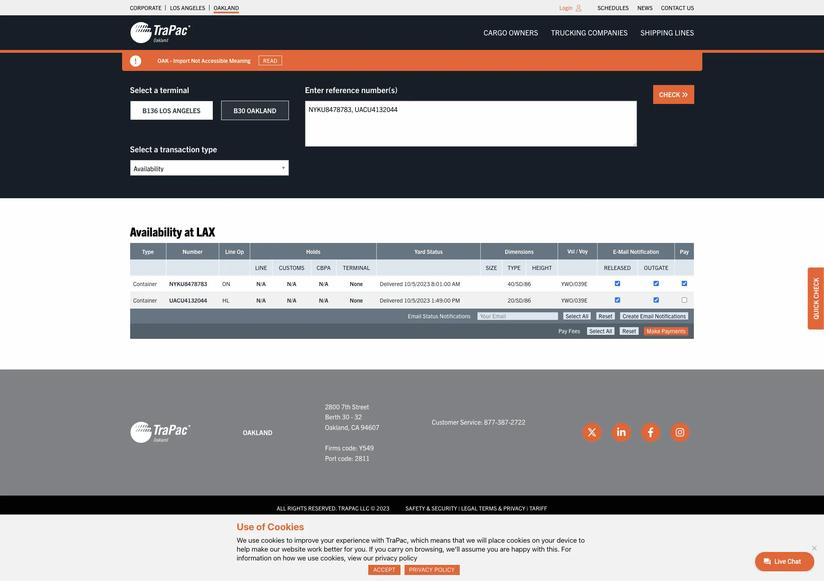 Task type: vqa. For each thing, say whether or not it's contained in the screenshot.
the bottommost Pay
yes



Task type: locate. For each thing, give the bounding box(es) containing it.
0 vertical spatial -
[[170, 57, 172, 64]]

we down website
[[297, 554, 306, 562]]

1 none from the top
[[350, 280, 363, 288]]

information
[[237, 554, 272, 562]]

1 horizontal spatial pay
[[680, 248, 689, 255]]

security
[[432, 505, 457, 512]]

e-mail notification
[[613, 248, 659, 255]]

& right terms
[[498, 505, 502, 512]]

oakland image for banner containing cargo owners
[[130, 21, 190, 44]]

all rights reserved. trapac llc © 2023
[[277, 505, 390, 512]]

to right device
[[579, 536, 585, 544]]

2 delivered from the top
[[380, 297, 403, 304]]

on up "policy"
[[405, 545, 413, 553]]

ca
[[351, 423, 360, 431]]

pay right notification
[[680, 248, 689, 255]]

your
[[321, 536, 334, 544], [542, 536, 555, 544]]

0 vertical spatial use
[[248, 536, 259, 544]]

op
[[237, 248, 244, 255]]

privacy
[[375, 554, 398, 562]]

safety & security link
[[406, 505, 457, 512]]

n/a
[[256, 280, 266, 288], [287, 280, 296, 288], [319, 280, 328, 288], [256, 297, 266, 304], [287, 297, 296, 304], [319, 297, 328, 304]]

to up website
[[287, 536, 293, 544]]

0 vertical spatial type
[[142, 248, 154, 255]]

1 horizontal spatial |
[[527, 505, 528, 512]]

menu bar down light icon
[[477, 25, 701, 41]]

2 none from the top
[[350, 297, 363, 304]]

uacu4132044
[[169, 297, 207, 304]]

your up the better
[[321, 536, 334, 544]]

1 vertical spatial privacy
[[409, 566, 433, 573]]

0 vertical spatial we
[[466, 536, 475, 544]]

yard status
[[415, 248, 443, 255]]

2 & from the left
[[498, 505, 502, 512]]

1 vertical spatial -
[[351, 413, 353, 421]]

1 vertical spatial a
[[154, 144, 158, 154]]

a
[[154, 85, 158, 95], [154, 144, 158, 154]]

- right 30
[[351, 413, 353, 421]]

- inside the '2800 7th street berth 30 - 32 oakland, ca 94607'
[[351, 413, 353, 421]]

0 horizontal spatial privacy
[[409, 566, 433, 573]]

1 horizontal spatial line
[[255, 264, 267, 271]]

enter
[[305, 85, 324, 95]]

1 horizontal spatial you
[[487, 545, 498, 553]]

ywo/039e
[[561, 280, 588, 288], [561, 297, 588, 304]]

your up the this.
[[542, 536, 555, 544]]

0 horizontal spatial cookies
[[261, 536, 285, 544]]

menu bar containing cargo owners
[[477, 25, 701, 41]]

banner
[[0, 15, 824, 71]]

0 vertical spatial privacy
[[503, 505, 525, 512]]

1 vertical spatial pay
[[559, 327, 567, 335]]

2 a from the top
[[154, 144, 158, 154]]

privacy policy link
[[405, 565, 460, 575]]

am
[[452, 280, 460, 288]]

email status notifications
[[408, 313, 471, 320]]

2800
[[325, 402, 340, 411]]

1 vertical spatial status
[[423, 313, 438, 320]]

1 vertical spatial on
[[405, 545, 413, 553]]

ywo/039e down the /
[[561, 280, 588, 288]]

0 vertical spatial status
[[427, 248, 443, 255]]

line for line op
[[225, 248, 236, 255]]

happy
[[512, 545, 530, 553]]

terminal
[[343, 264, 370, 271]]

2 10/5/2023 from the top
[[404, 297, 430, 304]]

with left the this.
[[532, 545, 545, 553]]

0 horizontal spatial our
[[270, 545, 280, 553]]

make payments
[[647, 327, 686, 335]]

1 vertical spatial our
[[363, 554, 374, 562]]

menu bar up shipping
[[594, 2, 699, 13]]

availability at lax
[[130, 223, 215, 239]]

2 | from the left
[[527, 505, 528, 512]]

0 vertical spatial ywo/039e
[[561, 280, 588, 288]]

None button
[[564, 313, 591, 320], [596, 313, 615, 320], [620, 313, 688, 320], [587, 327, 615, 335], [620, 327, 639, 335], [564, 313, 591, 320], [596, 313, 615, 320], [620, 313, 688, 320], [587, 327, 615, 335], [620, 327, 639, 335]]

1 vertical spatial we
[[297, 554, 306, 562]]

oakland image
[[130, 21, 190, 44], [130, 421, 190, 444]]

select left transaction
[[130, 144, 152, 154]]

firms
[[325, 444, 341, 452]]

0 vertical spatial delivered
[[380, 280, 403, 288]]

menu bar
[[594, 2, 699, 13], [477, 25, 701, 41]]

on left device
[[532, 536, 540, 544]]

1 vertical spatial 10/5/2023
[[404, 297, 430, 304]]

1 vertical spatial oakland image
[[130, 421, 190, 444]]

footer
[[0, 369, 824, 521]]

1 vertical spatial menu bar
[[477, 25, 701, 41]]

2811
[[355, 454, 370, 462]]

help
[[237, 545, 250, 553]]

1 horizontal spatial &
[[498, 505, 502, 512]]

1 horizontal spatial solid image
[[682, 91, 688, 98]]

1 vertical spatial delivered
[[380, 297, 403, 304]]

our down if
[[363, 554, 374, 562]]

select up b136
[[130, 85, 152, 95]]

10/5/2023 for 1:49:00
[[404, 297, 430, 304]]

privacy left tariff link
[[503, 505, 525, 512]]

oakland image inside banner
[[130, 21, 190, 44]]

1 vertical spatial none
[[350, 297, 363, 304]]

0 vertical spatial menu bar
[[594, 2, 699, 13]]

877-
[[484, 418, 497, 426]]

Your Email email field
[[478, 313, 558, 320]]

dimensions
[[505, 248, 534, 255]]

& right the safety
[[427, 505, 430, 512]]

1 vertical spatial angeles
[[173, 106, 201, 114]]

code: right port
[[338, 454, 354, 462]]

10/5/2023 up email
[[404, 297, 430, 304]]

our
[[270, 545, 280, 553], [363, 554, 374, 562]]

on
[[222, 280, 230, 288]]

0 horizontal spatial solid image
[[130, 56, 141, 67]]

0 vertical spatial oakland image
[[130, 21, 190, 44]]

type up 40/sd/86
[[508, 264, 521, 271]]

tariff
[[530, 505, 547, 512]]

los right corporate
[[170, 4, 180, 11]]

ywo/039e up fees
[[561, 297, 588, 304]]

1 horizontal spatial use
[[308, 554, 319, 562]]

transaction
[[160, 144, 200, 154]]

2 container from the top
[[133, 297, 157, 304]]

1 oakland image from the top
[[130, 21, 190, 44]]

1 vertical spatial container
[[133, 297, 157, 304]]

0 horizontal spatial with
[[371, 536, 384, 544]]

- right oak
[[170, 57, 172, 64]]

0 horizontal spatial pay
[[559, 327, 567, 335]]

status for yard
[[427, 248, 443, 255]]

solid image inside check 'button'
[[682, 91, 688, 98]]

angeles left oakland link
[[181, 4, 205, 11]]

quick check
[[812, 278, 820, 320]]

-
[[170, 57, 172, 64], [351, 413, 353, 421]]

solid image
[[130, 56, 141, 67], [682, 91, 688, 98]]

0 horizontal spatial on
[[273, 554, 281, 562]]

0 vertical spatial pay
[[680, 248, 689, 255]]

Enter reference number(s) text field
[[305, 101, 637, 147]]

privacy down "policy"
[[409, 566, 433, 573]]

0 vertical spatial los
[[170, 4, 180, 11]]

0 horizontal spatial -
[[170, 57, 172, 64]]

1 horizontal spatial to
[[579, 536, 585, 544]]

0 horizontal spatial line
[[225, 248, 236, 255]]

status for email
[[423, 313, 438, 320]]

pay left fees
[[559, 327, 567, 335]]

cookies
[[261, 536, 285, 544], [507, 536, 530, 544]]

delivered 10/5/2023 8:01:00 am
[[380, 280, 460, 288]]

schedules
[[598, 4, 629, 11]]

quick
[[812, 300, 820, 320]]

0 horizontal spatial |
[[459, 505, 460, 512]]

login link
[[560, 4, 573, 11]]

holds
[[306, 248, 320, 255]]

you right if
[[375, 545, 386, 553]]

1 vertical spatial line
[[255, 264, 267, 271]]

1 vertical spatial ywo/039e
[[561, 297, 588, 304]]

footer containing 2800 7th street
[[0, 369, 824, 521]]

1 vertical spatial solid image
[[682, 91, 688, 98]]

2 horizontal spatial on
[[532, 536, 540, 544]]

1 vertical spatial check
[[812, 278, 820, 299]]

with
[[371, 536, 384, 544], [532, 545, 545, 553]]

cargo
[[484, 28, 507, 37]]

None checkbox
[[615, 281, 620, 286], [615, 298, 620, 303], [682, 298, 687, 303], [615, 281, 620, 286], [615, 298, 620, 303], [682, 298, 687, 303]]

use up make
[[248, 536, 259, 544]]

0 vertical spatial 10/5/2023
[[404, 280, 430, 288]]

1 horizontal spatial with
[[532, 545, 545, 553]]

1 vertical spatial select
[[130, 144, 152, 154]]

angeles down terminal
[[173, 106, 201, 114]]

how
[[283, 554, 296, 562]]

nyku8478783
[[169, 280, 207, 288]]

0 horizontal spatial check
[[659, 90, 682, 98]]

accept
[[373, 566, 396, 573]]

0 horizontal spatial &
[[427, 505, 430, 512]]

us
[[687, 4, 694, 11]]

cookies up make
[[261, 536, 285, 544]]

oakland image inside footer
[[130, 421, 190, 444]]

policy
[[434, 566, 455, 573]]

10/5/2023 up delivered 10/5/2023 1:49:00 pm
[[404, 280, 430, 288]]

1 a from the top
[[154, 85, 158, 95]]

select a transaction type
[[130, 144, 217, 154]]

0 horizontal spatial you
[[375, 545, 386, 553]]

8:01:00
[[431, 280, 451, 288]]

delivered up delivered 10/5/2023 1:49:00 pm
[[380, 280, 403, 288]]

ywo/039e for 40/sd/86
[[561, 280, 588, 288]]

payments
[[662, 327, 686, 335]]

none for delivered 10/5/2023 8:01:00 am
[[350, 280, 363, 288]]

0 horizontal spatial we
[[297, 554, 306, 562]]

1 vertical spatial los
[[159, 106, 171, 114]]

1:49:00
[[431, 297, 451, 304]]

0 vertical spatial code:
[[342, 444, 358, 452]]

1 container from the top
[[133, 280, 157, 288]]

select a terminal
[[130, 85, 189, 95]]

None checkbox
[[654, 281, 659, 286], [682, 281, 687, 286], [654, 298, 659, 303], [654, 281, 659, 286], [682, 281, 687, 286], [654, 298, 659, 303]]

fees
[[569, 327, 580, 335]]

1 10/5/2023 from the top
[[404, 280, 430, 288]]

delivered
[[380, 280, 403, 288], [380, 297, 403, 304]]

2 your from the left
[[542, 536, 555, 544]]

check
[[659, 90, 682, 98], [812, 278, 820, 299]]

line
[[225, 248, 236, 255], [255, 264, 267, 271]]

0 vertical spatial with
[[371, 536, 384, 544]]

2 vertical spatial oakland
[[243, 428, 273, 436]]

delivered down delivered 10/5/2023 8:01:00 am
[[380, 297, 403, 304]]

status right email
[[423, 313, 438, 320]]

a for terminal
[[154, 85, 158, 95]]

2 oakland image from the top
[[130, 421, 190, 444]]

website
[[282, 545, 306, 553]]

our right make
[[270, 545, 280, 553]]

1 cookies from the left
[[261, 536, 285, 544]]

1 select from the top
[[130, 85, 152, 95]]

0 vertical spatial solid image
[[130, 56, 141, 67]]

0 vertical spatial a
[[154, 85, 158, 95]]

1 delivered from the top
[[380, 280, 403, 288]]

none
[[350, 280, 363, 288], [350, 297, 363, 304]]

0 vertical spatial on
[[532, 536, 540, 544]]

| left legal
[[459, 505, 460, 512]]

cookies,
[[321, 554, 346, 562]]

a left transaction
[[154, 144, 158, 154]]

los right b136
[[159, 106, 171, 114]]

a left terminal
[[154, 85, 158, 95]]

container for nyku8478783
[[133, 280, 157, 288]]

read
[[263, 57, 277, 64]]

1 ywo/039e from the top
[[561, 280, 588, 288]]

notifications
[[440, 313, 471, 320]]

we
[[237, 536, 247, 544]]

vsl / voy
[[568, 248, 588, 255]]

safety & security | legal terms & privacy | tariff
[[406, 505, 547, 512]]

privacy inside "privacy policy" link
[[409, 566, 433, 573]]

status right 'yard'
[[427, 248, 443, 255]]

| left tariff
[[527, 505, 528, 512]]

0 horizontal spatial type
[[142, 248, 154, 255]]

2 vertical spatial on
[[273, 554, 281, 562]]

ywo/039e for 20/sd/86
[[561, 297, 588, 304]]

trucking companies link
[[545, 25, 634, 41]]

menu bar containing schedules
[[594, 2, 699, 13]]

0 vertical spatial none
[[350, 280, 363, 288]]

0 vertical spatial check
[[659, 90, 682, 98]]

line left customs
[[255, 264, 267, 271]]

on left how
[[273, 554, 281, 562]]

2800 7th street berth 30 - 32 oakland, ca 94607
[[325, 402, 379, 431]]

0 vertical spatial line
[[225, 248, 236, 255]]

94607
[[361, 423, 379, 431]]

1 horizontal spatial cookies
[[507, 536, 530, 544]]

use
[[248, 536, 259, 544], [308, 554, 319, 562]]

2 ywo/039e from the top
[[561, 297, 588, 304]]

32
[[355, 413, 362, 421]]

use down work
[[308, 554, 319, 562]]

0 horizontal spatial use
[[248, 536, 259, 544]]

1 horizontal spatial -
[[351, 413, 353, 421]]

line left op
[[225, 248, 236, 255]]

code:
[[342, 444, 358, 452], [338, 454, 354, 462]]

you down place
[[487, 545, 498, 553]]

pay for pay fees
[[559, 327, 567, 335]]

import
[[173, 57, 190, 64]]

code: up 2811 at the bottom
[[342, 444, 358, 452]]

use
[[237, 521, 254, 533]]

0 horizontal spatial to
[[287, 536, 293, 544]]

cookies up happy
[[507, 536, 530, 544]]

to
[[287, 536, 293, 544], [579, 536, 585, 544]]

we
[[466, 536, 475, 544], [297, 554, 306, 562]]

10/5/2023 for 8:01:00
[[404, 280, 430, 288]]

with up if
[[371, 536, 384, 544]]

1 horizontal spatial your
[[542, 536, 555, 544]]

1 vertical spatial type
[[508, 264, 521, 271]]

not
[[191, 57, 200, 64]]

0 vertical spatial angeles
[[181, 4, 205, 11]]

0 horizontal spatial your
[[321, 536, 334, 544]]

0 vertical spatial container
[[133, 280, 157, 288]]

we up assume
[[466, 536, 475, 544]]

type down availability
[[142, 248, 154, 255]]

accept link
[[369, 565, 401, 575]]

2 select from the top
[[130, 144, 152, 154]]

improve
[[294, 536, 319, 544]]

0 vertical spatial select
[[130, 85, 152, 95]]



Task type: describe. For each thing, give the bounding box(es) containing it.
make
[[647, 327, 660, 335]]

pm
[[452, 297, 460, 304]]

customs
[[279, 264, 305, 271]]

oak - import not accessible meaning
[[157, 57, 250, 64]]

1 vertical spatial oakland
[[247, 106, 276, 114]]

legal
[[461, 505, 478, 512]]

delivered for delivered 10/5/2023 1:49:00 pm
[[380, 297, 403, 304]]

select for select a terminal
[[130, 85, 152, 95]]

0 vertical spatial oakland
[[214, 4, 239, 11]]

customer
[[432, 418, 459, 426]]

1 vertical spatial with
[[532, 545, 545, 553]]

read link
[[258, 56, 282, 65]]

oakland link
[[214, 2, 239, 13]]

privacy policy
[[409, 566, 455, 573]]

shipping
[[641, 28, 673, 37]]

line for line
[[255, 264, 267, 271]]

container for uacu4132044
[[133, 297, 157, 304]]

login
[[560, 4, 573, 11]]

vsl
[[568, 248, 575, 255]]

1 horizontal spatial our
[[363, 554, 374, 562]]

oakland image for footer containing 2800 7th street
[[130, 421, 190, 444]]

better
[[324, 545, 342, 553]]

news link
[[638, 2, 653, 13]]

no image
[[810, 544, 818, 552]]

los angeles link
[[170, 2, 205, 13]]

notification
[[630, 248, 659, 255]]

2 you from the left
[[487, 545, 498, 553]]

are
[[500, 545, 510, 553]]

firms code:  y549 port code:  2811
[[325, 444, 374, 462]]

if
[[369, 545, 373, 553]]

which
[[411, 536, 429, 544]]

none for delivered 10/5/2023 1:49:00 pm
[[350, 297, 363, 304]]

companies
[[588, 28, 628, 37]]

number(s)
[[361, 85, 398, 95]]

outgate
[[644, 264, 669, 271]]

all
[[277, 505, 286, 512]]

delivered for delivered 10/5/2023 8:01:00 am
[[380, 280, 403, 288]]

mail
[[618, 248, 629, 255]]

2 to from the left
[[579, 536, 585, 544]]

berth
[[325, 413, 341, 421]]

banner containing cargo owners
[[0, 15, 824, 71]]

delivered 10/5/2023 1:49:00 pm
[[380, 297, 460, 304]]

carry
[[388, 545, 404, 553]]

means
[[430, 536, 451, 544]]

cbpa
[[317, 264, 331, 271]]

news
[[638, 4, 653, 11]]

work
[[307, 545, 322, 553]]

pay for pay
[[680, 248, 689, 255]]

reserved.
[[308, 505, 337, 512]]

cargo owners
[[484, 28, 538, 37]]

menu bar inside banner
[[477, 25, 701, 41]]

0 vertical spatial our
[[270, 545, 280, 553]]

yard
[[415, 248, 426, 255]]

cookies
[[268, 521, 304, 533]]

for
[[344, 545, 353, 553]]

device
[[557, 536, 577, 544]]

we'll
[[446, 545, 460, 553]]

reference
[[326, 85, 359, 95]]

light image
[[576, 5, 582, 11]]

trapac
[[338, 505, 359, 512]]

safety
[[406, 505, 425, 512]]

b136 los angeles
[[142, 106, 201, 114]]

use of cookies we use cookies to improve your experience with trapac, which means that we will place cookies on your device to help make our website work better for you. if you carry on browsing, we'll assume you are happy with this. for information on how we use cookies, view our privacy policy
[[237, 521, 585, 562]]

legal terms & privacy link
[[461, 505, 525, 512]]

hl
[[222, 297, 229, 304]]

contact us link
[[661, 2, 694, 13]]

select for select a transaction type
[[130, 144, 152, 154]]

1 horizontal spatial on
[[405, 545, 413, 553]]

schedules link
[[598, 2, 629, 13]]

1 your from the left
[[321, 536, 334, 544]]

1 horizontal spatial type
[[508, 264, 521, 271]]

corporate
[[130, 4, 162, 11]]

1 to from the left
[[287, 536, 293, 544]]

trucking companies
[[551, 28, 628, 37]]

1 | from the left
[[459, 505, 460, 512]]

solid image inside banner
[[130, 56, 141, 67]]

©
[[371, 505, 375, 512]]

40/sd/86
[[508, 280, 531, 288]]

b136
[[142, 106, 158, 114]]

b30
[[234, 106, 245, 114]]

1 vertical spatial use
[[308, 554, 319, 562]]

1 horizontal spatial privacy
[[503, 505, 525, 512]]

that
[[453, 536, 465, 544]]

a for transaction
[[154, 144, 158, 154]]

quick check link
[[808, 268, 824, 330]]

- inside banner
[[170, 57, 172, 64]]

check inside 'button'
[[659, 90, 682, 98]]

oakland inside footer
[[243, 428, 273, 436]]

shipping lines
[[641, 28, 694, 37]]

1 vertical spatial code:
[[338, 454, 354, 462]]

2023
[[377, 505, 390, 512]]

1 & from the left
[[427, 505, 430, 512]]

voy
[[579, 248, 588, 255]]

rights
[[288, 505, 307, 512]]

cargo owners link
[[477, 25, 545, 41]]

oak
[[157, 57, 169, 64]]

make
[[252, 545, 268, 553]]

/
[[576, 248, 578, 255]]

contact us
[[661, 4, 694, 11]]

llc
[[360, 505, 369, 512]]

2 cookies from the left
[[507, 536, 530, 544]]

availability
[[130, 223, 182, 239]]

released
[[604, 264, 631, 271]]

1 horizontal spatial check
[[812, 278, 820, 299]]

owners
[[509, 28, 538, 37]]

browsing,
[[415, 545, 445, 553]]

you.
[[354, 545, 367, 553]]

size
[[486, 264, 497, 271]]

1 horizontal spatial we
[[466, 536, 475, 544]]

1 you from the left
[[375, 545, 386, 553]]

street
[[352, 402, 369, 411]]



